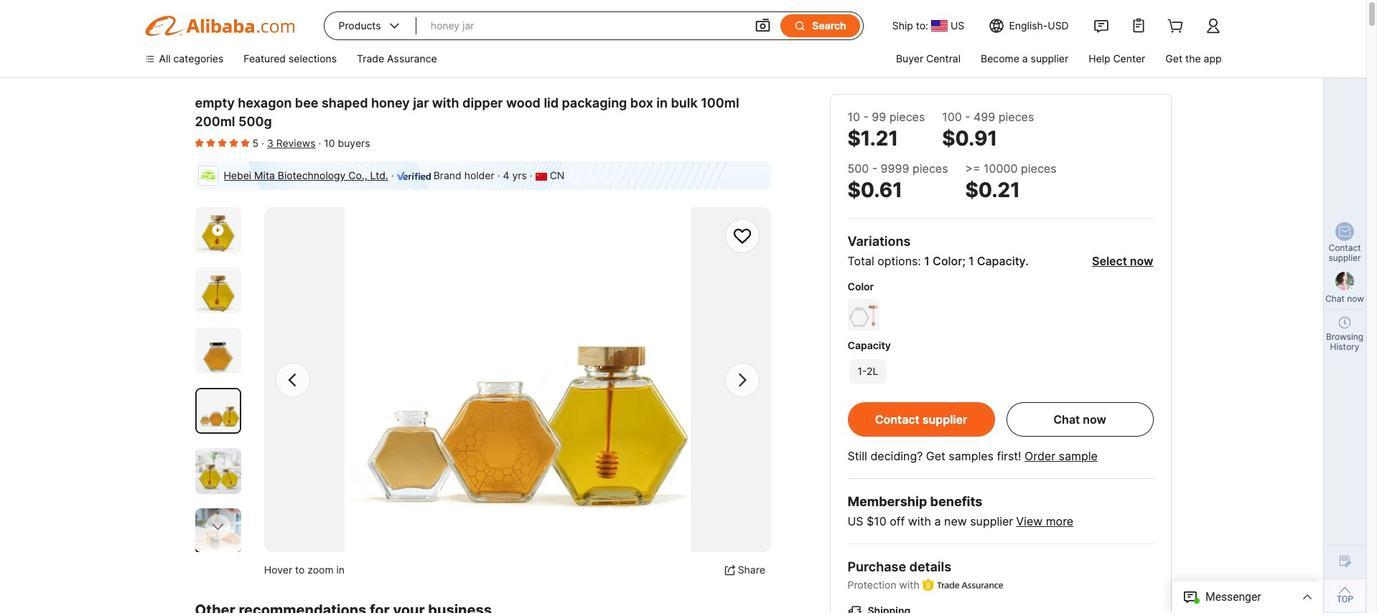 Task type: locate. For each thing, give the bounding box(es) containing it.

[[387, 19, 402, 33]]

1 right the ; at top
[[968, 254, 974, 269]]

membership benefits us $10 off with a new supplier view more
[[848, 495, 1073, 529]]

color right options:
[[933, 254, 962, 269]]

chat now button
[[1006, 403, 1153, 437]]

help center
[[1088, 52, 1145, 65]]

chat now up sample
[[1053, 413, 1106, 427]]

empty hexagon bee shaped honey jar with dipper wood lid packaging box in bulk 100ml 200ml 500g
[[195, 95, 739, 129]]

- left the 99
[[863, 110, 869, 124]]

benefits
[[930, 495, 982, 510]]

100ml
[[701, 95, 739, 111]]

share
[[738, 565, 765, 577]]

pieces inside '10 - 99 pieces $1.21'
[[889, 110, 925, 124]]

get left the
[[1165, 52, 1182, 65]]

0 horizontal spatial get
[[926, 449, 945, 464]]

in inside empty hexagon bee shaped honey jar with dipper wood lid packaging box in bulk 100ml 200ml 500g
[[656, 95, 668, 111]]

protection with
[[848, 579, 920, 592]]

0 horizontal spatial in
[[336, 565, 345, 577]]

now right select
[[1130, 254, 1153, 269]]

empty
[[195, 95, 235, 111]]

10 inside '10 - 99 pieces $1.21'
[[848, 110, 860, 124]]

0 vertical spatial with
[[432, 95, 459, 111]]

0 horizontal spatial contact supplier
[[875, 413, 967, 427]]

- for $0.91
[[965, 110, 970, 124]]

wood
[[506, 95, 541, 111]]

1 horizontal spatial contact
[[1329, 243, 1361, 253]]

$1.21
[[848, 126, 898, 151]]

1 vertical spatial chat
[[1053, 413, 1080, 427]]

a left new
[[934, 515, 941, 529]]

favorites filling image
[[206, 137, 215, 149], [218, 137, 227, 149], [229, 137, 238, 149], [229, 137, 238, 149], [241, 137, 249, 149], [241, 137, 249, 149]]

1 horizontal spatial us
[[951, 19, 964, 32]]

pieces inside the 500 - 9999 pieces $0.61
[[913, 162, 948, 176]]

0 vertical spatial color
[[933, 254, 962, 269]]

500 - 9999 pieces $0.61
[[848, 162, 948, 202]]

- right 500
[[872, 162, 877, 176]]

first!
[[997, 449, 1021, 464]]

1 horizontal spatial get
[[1165, 52, 1182, 65]]

english-usd
[[1009, 19, 1069, 32]]

1 horizontal spatial 10
[[848, 110, 860, 124]]

0 horizontal spatial us
[[848, 515, 863, 529]]

0 vertical spatial capacity
[[977, 254, 1025, 269]]

more
[[1046, 515, 1073, 529]]

become
[[981, 52, 1019, 65]]

4
[[503, 169, 509, 182]]

pieces right 10000
[[1021, 162, 1056, 176]]

mita
[[254, 169, 275, 182]]

1 horizontal spatial color
[[933, 254, 962, 269]]

0 horizontal spatial color
[[848, 281, 874, 293]]

with right jar
[[432, 95, 459, 111]]

purchase
[[848, 560, 906, 575]]

usd
[[1048, 19, 1069, 32]]

1 horizontal spatial a
[[1022, 52, 1028, 65]]

hebei mita biotechnology co., ltd.
[[224, 169, 388, 182]]

1 vertical spatial 10
[[324, 137, 335, 149]]

to
[[295, 565, 305, 577]]

0 horizontal spatial contact
[[875, 413, 919, 427]]

with
[[432, 95, 459, 111], [908, 515, 931, 529], [899, 579, 920, 592]]

play fill image
[[212, 223, 224, 238]]

off
[[890, 515, 905, 529]]

2l
[[867, 365, 878, 378]]

hover to zoom in
[[264, 565, 345, 577]]

1 vertical spatial in
[[336, 565, 345, 577]]

become a supplier
[[981, 52, 1068, 65]]

lid
[[544, 95, 559, 111]]

select now link
[[1092, 254, 1153, 269]]

dipper
[[462, 95, 503, 111]]

contact
[[1329, 243, 1361, 253], [875, 413, 919, 427]]

variations
[[848, 234, 911, 249]]

favorite image
[[732, 225, 753, 247]]

capacity
[[977, 254, 1025, 269], [848, 340, 891, 352]]

pieces right the 99
[[889, 110, 925, 124]]

with right 'off'
[[908, 515, 931, 529]]

company logo image
[[198, 166, 218, 186]]

contact supplier inside button
[[875, 413, 967, 427]]

;
[[962, 254, 966, 269]]

app
[[1204, 52, 1222, 65]]

1-2l
[[858, 365, 878, 378]]

- inside the 500 - 9999 pieces $0.61
[[872, 162, 877, 176]]

-
[[863, 110, 869, 124], [965, 110, 970, 124], [872, 162, 877, 176]]

3
[[267, 137, 273, 149]]

1 vertical spatial us
[[848, 515, 863, 529]]

us left $10
[[848, 515, 863, 529]]

1 vertical spatial contact
[[875, 413, 919, 427]]

now
[[1130, 254, 1153, 269], [1347, 294, 1364, 304], [1083, 413, 1106, 427]]

pieces right the 499
[[999, 110, 1034, 124]]

zoom
[[308, 565, 334, 577]]

10 left the 99
[[848, 110, 860, 124]]

1 vertical spatial with
[[908, 515, 931, 529]]

with inside empty hexagon bee shaped honey jar with dipper wood lid packaging box in bulk 100ml 200ml 500g
[[432, 95, 459, 111]]

in
[[656, 95, 668, 111], [336, 565, 345, 577]]

color
[[933, 254, 962, 269], [848, 281, 874, 293]]

pieces inside >= 10000 pieces $0.21
[[1021, 162, 1056, 176]]

1 right options:
[[924, 254, 930, 269]]

2 horizontal spatial now
[[1347, 294, 1364, 304]]

get the app
[[1165, 52, 1222, 65]]

total
[[848, 254, 874, 269]]

0 horizontal spatial 10
[[324, 137, 335, 149]]

2 horizontal spatial -
[[965, 110, 970, 124]]

featured selections
[[244, 52, 337, 65]]

pieces inside 100 - 499 pieces $0.91
[[999, 110, 1034, 124]]

featured
[[244, 52, 286, 65]]

arrow down image
[[212, 521, 224, 535]]

capacity up 1-2l
[[848, 340, 891, 352]]

ltd.
[[370, 169, 388, 182]]

supplier inside 'contact supplier' button
[[922, 413, 967, 427]]

10 left 'buyers'
[[324, 137, 335, 149]]

1 horizontal spatial 1
[[968, 254, 974, 269]]

2 vertical spatial now
[[1083, 413, 1106, 427]]

browsing history
[[1326, 332, 1363, 353]]

us right to:
[[951, 19, 964, 32]]

contact supplier button
[[848, 403, 995, 437]]

in right box
[[656, 95, 668, 111]]

1 horizontal spatial -
[[872, 162, 877, 176]]

chat now up the browsing
[[1325, 294, 1364, 304]]

0 horizontal spatial -
[[863, 110, 869, 124]]

pieces
[[889, 110, 925, 124], [999, 110, 1034, 124], [913, 162, 948, 176], [1021, 162, 1056, 176]]

with down purchase details
[[899, 579, 920, 592]]

0 vertical spatial contact
[[1329, 243, 1361, 253]]

options:
[[877, 254, 921, 269]]

0 horizontal spatial now
[[1083, 413, 1106, 427]]

0 vertical spatial in
[[656, 95, 668, 111]]

now up sample
[[1083, 413, 1106, 427]]

2 1 from the left
[[968, 254, 974, 269]]

color down the total
[[848, 281, 874, 293]]

1 vertical spatial chat now
[[1053, 413, 1106, 427]]

10
[[848, 110, 860, 124], [324, 137, 335, 149]]

- inside 100 - 499 pieces $0.91
[[965, 110, 970, 124]]

- for $1.21
[[863, 110, 869, 124]]

1
[[924, 254, 930, 269], [968, 254, 974, 269]]

still
[[848, 449, 867, 464]]

bee
[[295, 95, 318, 111]]

in right zoom
[[336, 565, 345, 577]]

0 horizontal spatial chat now
[[1053, 413, 1106, 427]]

a inside membership benefits us $10 off with a new supplier view more
[[934, 515, 941, 529]]

favorites filling image
[[195, 137, 204, 149], [195, 137, 204, 149], [206, 137, 215, 149], [218, 137, 227, 149]]

- for $0.61
[[872, 162, 877, 176]]

100 - 499 pieces $0.91
[[942, 110, 1034, 151]]

1 horizontal spatial now
[[1130, 254, 1153, 269]]

1-2l link
[[848, 358, 888, 386]]

1 vertical spatial contact supplier
[[875, 413, 967, 427]]

all categories
[[159, 52, 224, 65]]

chat now
[[1325, 294, 1364, 304], [1053, 413, 1106, 427]]

1 horizontal spatial in
[[656, 95, 668, 111]]

view more link
[[1016, 515, 1073, 529]]

0 horizontal spatial chat
[[1053, 413, 1080, 427]]

- inside '10 - 99 pieces $1.21'
[[863, 110, 869, 124]]

1 horizontal spatial capacity
[[977, 254, 1025, 269]]

view
[[1016, 515, 1043, 529]]

buyers
[[338, 137, 370, 149]]

10000
[[984, 162, 1018, 176]]

history
[[1330, 342, 1359, 353]]

capacity right the ; at top
[[977, 254, 1025, 269]]

chat up the browsing
[[1325, 294, 1345, 304]]

0 vertical spatial contact supplier
[[1329, 243, 1361, 263]]

1 horizontal spatial chat now
[[1325, 294, 1364, 304]]

$0.21
[[965, 178, 1020, 202]]

a right become
[[1022, 52, 1028, 65]]

0 horizontal spatial 1
[[924, 254, 930, 269]]

buyer central
[[896, 52, 961, 65]]

10 for 10 - 99 pieces $1.21
[[848, 110, 860, 124]]

hebei
[[224, 169, 251, 182]]

buyer
[[896, 52, 923, 65]]

get left samples
[[926, 449, 945, 464]]

pieces for $0.91
[[999, 110, 1034, 124]]

0 horizontal spatial a
[[934, 515, 941, 529]]

products
[[339, 19, 381, 32]]

1 vertical spatial a
[[934, 515, 941, 529]]

chat up order sample 'link'
[[1053, 413, 1080, 427]]

holder
[[464, 169, 494, 182]]

1 horizontal spatial contact supplier
[[1329, 243, 1361, 263]]

0 vertical spatial 10
[[848, 110, 860, 124]]

- right 100
[[965, 110, 970, 124]]

biotechnology
[[278, 169, 346, 182]]

now up the browsing
[[1347, 294, 1364, 304]]

center
[[1113, 52, 1145, 65]]

100
[[942, 110, 962, 124]]

10 for 10 buyers
[[324, 137, 335, 149]]

1 horizontal spatial chat
[[1325, 294, 1345, 304]]

pieces right the "9999" at the top
[[913, 162, 948, 176]]

1 vertical spatial capacity
[[848, 340, 891, 352]]



Task type: describe. For each thing, give the bounding box(es) containing it.
bulk
[[671, 95, 698, 111]]

protection
[[848, 579, 896, 592]]

0 vertical spatial us
[[951, 19, 964, 32]]

english-
[[1009, 19, 1048, 32]]

1 vertical spatial get
[[926, 449, 945, 464]]

0 horizontal spatial capacity
[[848, 340, 891, 352]]

the
[[1185, 52, 1201, 65]]

categories
[[173, 52, 224, 65]]

4 yrs
[[503, 169, 527, 182]]

browsing
[[1326, 332, 1363, 342]]

yrs
[[512, 169, 527, 182]]

1 1 from the left
[[924, 254, 930, 269]]


[[794, 19, 806, 32]]

still deciding? get samples first! order sample
[[848, 449, 1098, 464]]

0 vertical spatial chat now
[[1325, 294, 1364, 304]]

co.,
[[348, 169, 367, 182]]

0 vertical spatial now
[[1130, 254, 1153, 269]]

>=
[[965, 162, 980, 176]]

selections
[[289, 52, 337, 65]]

hover
[[264, 565, 292, 577]]

.
[[1025, 254, 1029, 269]]

all
[[159, 52, 171, 65]]

supplier inside membership benefits us $10 off with a new supplier view more
[[970, 515, 1013, 529]]

chat inside button
[[1053, 413, 1080, 427]]

central
[[926, 52, 961, 65]]

us inside membership benefits us $10 off with a new supplier view more
[[848, 515, 863, 529]]

deciding?
[[870, 449, 923, 464]]

1 vertical spatial color
[[848, 281, 874, 293]]

with inside membership benefits us $10 off with a new supplier view more
[[908, 515, 931, 529]]

select
[[1092, 254, 1127, 269]]

reviews
[[276, 137, 316, 149]]

samples
[[949, 449, 994, 464]]

200ml
[[195, 114, 235, 129]]

right image
[[732, 370, 753, 391]]

new
[[944, 515, 967, 529]]

contact inside button
[[875, 413, 919, 427]]

10 buyers
[[324, 137, 370, 149]]

total options: 1 color ; 1 capacity .
[[848, 254, 1029, 269]]

now inside button
[[1083, 413, 1106, 427]]

membership
[[848, 495, 927, 510]]

left image
[[282, 370, 304, 391]]

honey
[[371, 95, 410, 111]]

brand
[[433, 169, 461, 182]]

shaped
[[322, 95, 368, 111]]

cn
[[550, 169, 565, 182]]

499
[[974, 110, 995, 124]]

$0.61
[[848, 178, 902, 202]]

0 vertical spatial chat
[[1325, 294, 1345, 304]]

sample
[[1059, 449, 1098, 464]]

assurance
[[387, 52, 437, 65]]

order
[[1025, 449, 1055, 464]]

select now
[[1092, 254, 1153, 269]]

5
[[252, 137, 258, 149]]

trade assurance
[[357, 52, 437, 65]]

jar
[[413, 95, 429, 111]]

products 
[[339, 19, 402, 33]]

>= 10000 pieces $0.21
[[965, 162, 1056, 202]]

$10
[[867, 515, 886, 529]]

 search
[[794, 19, 846, 32]]

help
[[1088, 52, 1110, 65]]

search
[[812, 19, 846, 32]]

$0.91
[[942, 126, 997, 151]]

pieces for $1.21
[[889, 110, 925, 124]]

chat now inside chat now button
[[1053, 413, 1106, 427]]

pieces for $0.61
[[913, 162, 948, 176]]

honey jar text field
[[430, 13, 740, 39]]

brand holder
[[433, 169, 494, 182]]


[[754, 17, 771, 34]]

9999
[[881, 162, 909, 176]]

1-
[[858, 365, 867, 378]]

500g
[[238, 114, 272, 129]]

details
[[909, 560, 951, 575]]

2 vertical spatial with
[[899, 579, 920, 592]]

1 vertical spatial now
[[1347, 294, 1364, 304]]

box
[[630, 95, 653, 111]]

ship
[[892, 19, 913, 32]]

0 vertical spatial get
[[1165, 52, 1182, 65]]

to:
[[916, 19, 928, 32]]

hexagon
[[238, 95, 292, 111]]

0 vertical spatial a
[[1022, 52, 1028, 65]]



Task type: vqa. For each thing, say whether or not it's contained in the screenshot.
topmost US
yes



